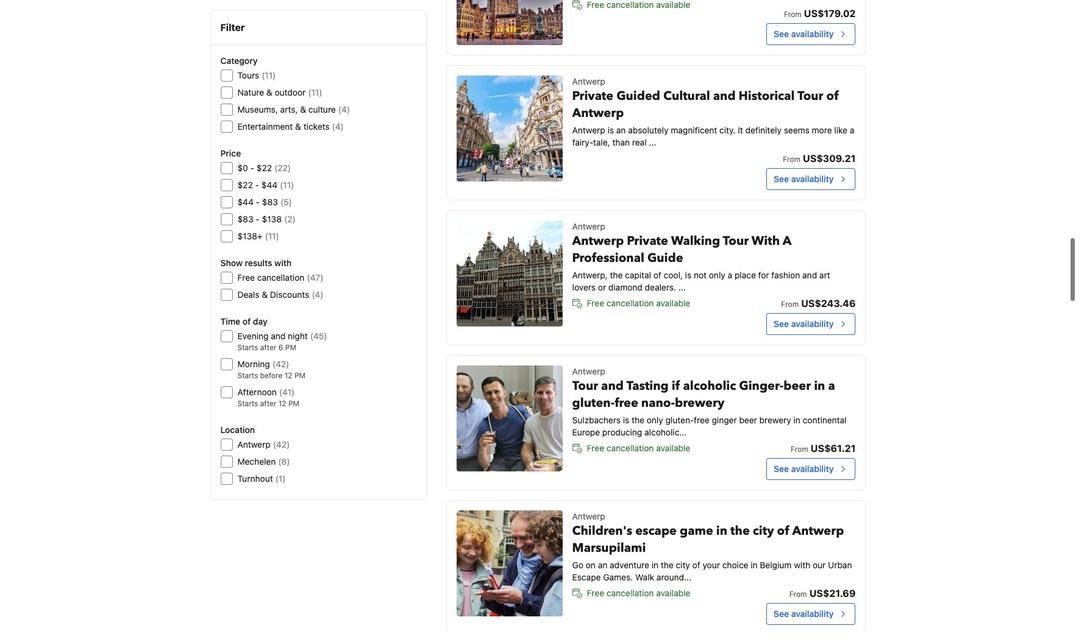 Task type: describe. For each thing, give the bounding box(es) containing it.
afternoon
[[238, 387, 277, 398]]

outdoor
[[275, 87, 306, 98]]

1 see availability from the top
[[774, 29, 834, 39]]

our
[[813, 560, 826, 571]]

nature & outdoor (11)
[[238, 87, 322, 98]]

evening
[[238, 331, 269, 341]]

- for $83
[[256, 214, 260, 224]]

- for $22
[[255, 180, 259, 190]]

& for outdoor
[[266, 87, 272, 98]]

nano-
[[641, 395, 675, 412]]

city.
[[720, 125, 736, 135]]

fashion
[[772, 270, 800, 280]]

show results with
[[220, 258, 292, 268]]

starts for morning
[[238, 371, 258, 380]]

if
[[672, 378, 680, 395]]

and inside antwerp antwerp private walking tour with a professional guide antwerp, the capital of cool, is not only a place for fashion and art lovers or diamond dealers. ...
[[803, 270, 817, 280]]

from us$243.46
[[781, 298, 856, 309]]

professional
[[572, 250, 645, 266]]

with inside 'antwerp children's escape game in the city of antwerp marsupilami go on an adventure in the city of your choice in belgium with our urban escape games. walk around...'
[[794, 560, 811, 571]]

from for ginger-
[[791, 445, 808, 454]]

ginger
[[712, 415, 737, 426]]

cultural
[[663, 88, 710, 104]]

from inside from us$179.02
[[784, 10, 802, 19]]

from us$309.21
[[783, 153, 856, 164]]

deals
[[238, 290, 259, 300]]

cancellation for tour
[[607, 443, 654, 454]]

starts inside evening and night (45) starts after 6 pm
[[238, 343, 258, 352]]

(4) for entertainment & tickets (4)
[[332, 121, 344, 132]]

definitely
[[745, 125, 782, 135]]

see for ginger-
[[774, 464, 789, 474]]

cancellation up 'deals & discounts (4)'
[[257, 273, 305, 283]]

culture
[[308, 104, 336, 115]]

it
[[738, 125, 743, 135]]

europe
[[572, 427, 600, 438]]

continental
[[803, 415, 847, 426]]

of up belgium
[[777, 523, 790, 540]]

than
[[612, 137, 630, 148]]

cool,
[[664, 270, 683, 280]]

deals & discounts (4)
[[238, 290, 323, 300]]

$44 - $83 (5)
[[238, 197, 292, 207]]

choice
[[722, 560, 748, 571]]

arts,
[[280, 104, 298, 115]]

mechelen
[[238, 457, 276, 467]]

(11) up culture
[[308, 87, 322, 98]]

(45)
[[310, 331, 327, 341]]

$138+ (11)
[[238, 231, 279, 241]]

an inside antwerp private guided cultural and historical tour of antwerp antwerp is an absolutely magnificent city. it definitely seems more like a fairy-tale, than real ...
[[616, 125, 626, 135]]

museums, arts, & culture (4)
[[238, 104, 350, 115]]

$22 - $44 (11)
[[238, 180, 294, 190]]

pm for (42)
[[294, 371, 306, 380]]

of inside antwerp antwerp private walking tour with a professional guide antwerp, the capital of cool, is not only a place for fashion and art lovers or diamond dealers. ...
[[654, 270, 661, 280]]

magnificent
[[671, 125, 717, 135]]

available for cool,
[[656, 298, 690, 309]]

fairy-
[[572, 137, 593, 148]]

in up continental
[[814, 378, 825, 395]]

or
[[598, 282, 606, 293]]

tasting
[[627, 378, 669, 395]]

an inside 'antwerp children's escape game in the city of antwerp marsupilami go on an adventure in the city of your choice in belgium with our urban escape games. walk around...'
[[598, 560, 608, 571]]

tour and tasting if alcoholic ginger-beer in a gluten-free nano-brewery image
[[456, 366, 563, 472]]

around...
[[657, 573, 692, 583]]

and inside antwerp tour and tasting if alcoholic ginger-beer in a gluten-free nano-brewery sulzbachers is the only gluten-free ginger beer brewery in continental europe producing alcoholic...
[[601, 378, 624, 395]]

urban
[[828, 560, 852, 571]]

0 horizontal spatial with
[[274, 258, 292, 268]]

after inside afternoon (41) starts after 12 pm
[[260, 399, 276, 409]]

guided
[[617, 88, 660, 104]]

entertainment
[[238, 121, 293, 132]]

before
[[260, 371, 283, 380]]

$138+
[[238, 231, 263, 241]]

antwerp,
[[572, 270, 608, 280]]

see availability for ginger-
[[774, 464, 834, 474]]

1 horizontal spatial beer
[[784, 378, 811, 395]]

(8)
[[278, 457, 290, 467]]

(22)
[[274, 163, 291, 173]]

like
[[834, 125, 848, 135]]

in left continental
[[794, 415, 801, 426]]

morning (42) starts before 12 pm
[[238, 359, 306, 380]]

(4) for deals & discounts (4)
[[312, 290, 323, 300]]

cancellation for antwerp
[[607, 298, 654, 309]]

antwerp tour and tasting if alcoholic ginger-beer in a gluten-free nano-brewery sulzbachers is the only gluten-free ginger beer brewery in continental europe producing alcoholic...
[[572, 366, 847, 438]]

us$61.21
[[811, 443, 856, 454]]

pm inside evening and night (45) starts after 6 pm
[[285, 343, 296, 352]]

from us$179.02
[[784, 8, 856, 19]]

historical
[[739, 88, 795, 104]]

tours (11)
[[238, 70, 276, 80]]

1 horizontal spatial $83
[[262, 197, 278, 207]]

entertainment & tickets (4)
[[238, 121, 344, 132]]

place
[[735, 270, 756, 280]]

night
[[288, 331, 308, 341]]

(11) up (5)
[[280, 180, 294, 190]]

cancellation for children's
[[607, 588, 654, 599]]

a
[[783, 233, 791, 249]]

filter
[[220, 22, 245, 33]]

of inside antwerp private guided cultural and historical tour of antwerp antwerp is an absolutely magnificent city. it definitely seems more like a fairy-tale, than real ...
[[827, 88, 839, 104]]

children's escape game in the city of antwerp marsupilami image
[[456, 511, 563, 617]]

belgium
[[760, 560, 792, 571]]

the inside antwerp tour and tasting if alcoholic ginger-beer in a gluten-free nano-brewery sulzbachers is the only gluten-free ginger beer brewery in continental europe producing alcoholic...
[[632, 415, 645, 426]]

of left your
[[692, 560, 700, 571]]

tour inside antwerp tour and tasting if alcoholic ginger-beer in a gluten-free nano-brewery sulzbachers is the only gluten-free ginger beer brewery in continental europe producing alcoholic...
[[572, 378, 598, 395]]

antwerp (42)
[[238, 440, 290, 450]]

art
[[819, 270, 830, 280]]

turnhout
[[238, 474, 273, 484]]

2 availability from the top
[[791, 174, 834, 184]]

children's
[[572, 523, 632, 540]]

see for city
[[774, 609, 789, 620]]

the up choice
[[731, 523, 750, 540]]

a inside antwerp tour and tasting if alcoholic ginger-beer in a gluten-free nano-brewery sulzbachers is the only gluten-free ginger beer brewery in continental europe producing alcoholic...
[[828, 378, 835, 395]]

1 vertical spatial $44
[[238, 197, 254, 207]]

adventure
[[610, 560, 649, 571]]

free up deals
[[238, 273, 255, 283]]

time
[[220, 316, 240, 327]]

from us$21.69
[[789, 588, 856, 599]]

antwerp private guided cultural and historical tour of antwerp antwerp is an absolutely magnificent city. it definitely seems more like a fairy-tale, than real ...
[[572, 76, 855, 148]]

available for brewery
[[656, 443, 690, 454]]

(1)
[[275, 474, 286, 484]]

12 for (42)
[[285, 371, 292, 380]]

only inside antwerp antwerp private walking tour with a professional guide antwerp, the capital of cool, is not only a place for fashion and art lovers or diamond dealers. ...
[[709, 270, 726, 280]]

tickets
[[304, 121, 330, 132]]

1 horizontal spatial $44
[[261, 180, 278, 190]]

capital
[[625, 270, 651, 280]]

(42) for morning
[[272, 359, 289, 370]]

- for $44
[[256, 197, 260, 207]]

dealers.
[[645, 282, 676, 293]]

availability for children's escape game in the city of antwerp marsupilami
[[791, 609, 834, 620]]

show
[[220, 258, 243, 268]]

available for adventure
[[656, 588, 690, 599]]

walk
[[635, 573, 654, 583]]

a inside antwerp private guided cultural and historical tour of antwerp antwerp is an absolutely magnificent city. it definitely seems more like a fairy-tale, than real ...
[[850, 125, 855, 135]]

1 see from the top
[[774, 29, 789, 39]]

is inside antwerp tour and tasting if alcoholic ginger-beer in a gluten-free nano-brewery sulzbachers is the only gluten-free ginger beer brewery in continental europe producing alcoholic...
[[623, 415, 629, 426]]



Task type: vqa. For each thing, say whether or not it's contained in the screenshot.


Task type: locate. For each thing, give the bounding box(es) containing it.
1 vertical spatial after
[[260, 399, 276, 409]]

and
[[713, 88, 736, 104], [803, 270, 817, 280], [271, 331, 286, 341], [601, 378, 624, 395]]

results
[[245, 258, 272, 268]]

after down afternoon
[[260, 399, 276, 409]]

$83
[[262, 197, 278, 207], [238, 214, 253, 224]]

and up city. on the right of the page
[[713, 88, 736, 104]]

3 see availability from the top
[[774, 319, 834, 329]]

(41)
[[279, 387, 295, 398]]

free cancellation available
[[587, 298, 690, 309], [587, 443, 690, 454], [587, 588, 690, 599]]

(42) up (8)
[[273, 440, 290, 450]]

(5)
[[280, 197, 292, 207]]

brewery down "alcoholic"
[[675, 395, 725, 412]]

1 vertical spatial a
[[728, 270, 732, 280]]

2 vertical spatial starts
[[238, 399, 258, 409]]

pm up (41)
[[294, 371, 306, 380]]

free cancellation available for of
[[587, 298, 690, 309]]

cancellation down the diamond
[[607, 298, 654, 309]]

on
[[586, 560, 596, 571]]

1 vertical spatial brewery
[[760, 415, 791, 426]]

in right game
[[716, 523, 728, 540]]

ginger-
[[739, 378, 784, 395]]

availability down from us$21.69
[[791, 609, 834, 620]]

game
[[680, 523, 713, 540]]

$0
[[238, 163, 248, 173]]

12 for (41)
[[279, 399, 286, 409]]

0 vertical spatial after
[[260, 343, 276, 352]]

morning
[[238, 359, 270, 370]]

2 see availability from the top
[[774, 174, 834, 184]]

from down seems
[[783, 155, 801, 164]]

with
[[752, 233, 780, 249]]

1 vertical spatial $22
[[238, 180, 253, 190]]

mechelen (8)
[[238, 457, 290, 467]]

private inside antwerp private guided cultural and historical tour of antwerp antwerp is an absolutely magnificent city. it definitely seems more like a fairy-tale, than real ...
[[572, 88, 614, 104]]

beer up continental
[[784, 378, 811, 395]]

free cancellation available down 'walk'
[[587, 588, 690, 599]]

tours
[[238, 70, 259, 80]]

of left day
[[243, 316, 251, 327]]

2 horizontal spatial tour
[[798, 88, 824, 104]]

1 vertical spatial an
[[598, 560, 608, 571]]

an up than
[[616, 125, 626, 135]]

only up 'alcoholic...'
[[647, 415, 663, 426]]

a up continental
[[828, 378, 835, 395]]

2 vertical spatial (4)
[[312, 290, 323, 300]]

your
[[703, 560, 720, 571]]

is left not
[[685, 270, 692, 280]]

availability down from us$179.02
[[791, 29, 834, 39]]

free left ginger
[[694, 415, 710, 426]]

3 see from the top
[[774, 319, 789, 329]]

sulzbachers
[[572, 415, 621, 426]]

2 see from the top
[[774, 174, 789, 184]]

see availability for a
[[774, 319, 834, 329]]

antwerp private walking tour with a professional guide image
[[456, 221, 563, 327]]

a inside antwerp antwerp private walking tour with a professional guide antwerp, the capital of cool, is not only a place for fashion and art lovers or diamond dealers. ...
[[728, 270, 732, 280]]

1 vertical spatial (42)
[[273, 440, 290, 450]]

from for a
[[781, 300, 799, 309]]

$22 down $0
[[238, 180, 253, 190]]

0 horizontal spatial ...
[[649, 137, 656, 148]]

free cancellation available down producing
[[587, 443, 690, 454]]

2 vertical spatial tour
[[572, 378, 598, 395]]

tour up the "more"
[[798, 88, 824, 104]]

free
[[238, 273, 255, 283], [587, 298, 604, 309], [587, 443, 604, 454], [587, 588, 604, 599]]

3 starts from the top
[[238, 399, 258, 409]]

city up belgium
[[753, 523, 774, 540]]

antwerp inside antwerp tour and tasting if alcoholic ginger-beer in a gluten-free nano-brewery sulzbachers is the only gluten-free ginger beer brewery in continental europe producing alcoholic...
[[572, 366, 605, 377]]

day
[[253, 316, 268, 327]]

0 horizontal spatial private
[[572, 88, 614, 104]]

0 vertical spatial with
[[274, 258, 292, 268]]

and inside antwerp private guided cultural and historical tour of antwerp antwerp is an absolutely magnificent city. it definitely seems more like a fairy-tale, than real ...
[[713, 88, 736, 104]]

more
[[812, 125, 832, 135]]

- down $22 - $44 (11)
[[256, 197, 260, 207]]

a
[[850, 125, 855, 135], [728, 270, 732, 280], [828, 378, 835, 395]]

0 vertical spatial gluten-
[[572, 395, 615, 412]]

from inside from us$61.21
[[791, 445, 808, 454]]

private guided cultural and historical tour of antwerp image
[[456, 76, 563, 182]]

& for tickets
[[295, 121, 301, 132]]

0 vertical spatial only
[[709, 270, 726, 280]]

0 horizontal spatial beer
[[739, 415, 757, 426]]

(11) down the $138
[[265, 231, 279, 241]]

0 vertical spatial pm
[[285, 343, 296, 352]]

1 horizontal spatial is
[[623, 415, 629, 426]]

from left "us$179.02"
[[784, 10, 802, 19]]

1 vertical spatial free
[[694, 415, 710, 426]]

1 vertical spatial beer
[[739, 415, 757, 426]]

0 horizontal spatial $22
[[238, 180, 253, 190]]

alcoholic...
[[645, 427, 687, 438]]

- left the $138
[[256, 214, 260, 224]]

(11) up nature & outdoor (11)
[[262, 70, 276, 80]]

free cancellation available for an
[[587, 588, 690, 599]]

nature
[[238, 87, 264, 98]]

and inside evening and night (45) starts after 6 pm
[[271, 331, 286, 341]]

games.
[[603, 573, 633, 583]]

and left art
[[803, 270, 817, 280]]

is up producing
[[623, 415, 629, 426]]

0 vertical spatial brewery
[[675, 395, 725, 412]]

- for $0
[[250, 163, 254, 173]]

1 vertical spatial only
[[647, 415, 663, 426]]

from inside from us$309.21
[[783, 155, 801, 164]]

1 horizontal spatial free
[[694, 415, 710, 426]]

gluten-
[[572, 395, 615, 412], [666, 415, 694, 426]]

(47)
[[307, 273, 323, 283]]

2 horizontal spatial a
[[850, 125, 855, 135]]

from down the fashion
[[781, 300, 799, 309]]

of up like
[[827, 88, 839, 104]]

private
[[572, 88, 614, 104], [627, 233, 668, 249]]

see availability for city
[[774, 609, 834, 620]]

0 horizontal spatial $83
[[238, 214, 253, 224]]

only inside antwerp tour and tasting if alcoholic ginger-beer in a gluten-free nano-brewery sulzbachers is the only gluten-free ginger beer brewery in continental europe producing alcoholic...
[[647, 415, 663, 426]]

an right on at the bottom
[[598, 560, 608, 571]]

12 down (41)
[[279, 399, 286, 409]]

available down around...
[[656, 588, 690, 599]]

0 vertical spatial tour
[[798, 88, 824, 104]]

with
[[274, 258, 292, 268], [794, 560, 811, 571]]

us$21.69
[[809, 588, 856, 599]]

antwerp antwerp private walking tour with a professional guide antwerp, the capital of cool, is not only a place for fashion and art lovers or diamond dealers. ...
[[572, 221, 830, 293]]

availability
[[791, 29, 834, 39], [791, 174, 834, 184], [791, 319, 834, 329], [791, 464, 834, 474], [791, 609, 834, 620]]

1 horizontal spatial city
[[753, 523, 774, 540]]

0 vertical spatial $83
[[262, 197, 278, 207]]

1 horizontal spatial only
[[709, 270, 726, 280]]

escape
[[572, 573, 601, 583]]

free down europe on the bottom of the page
[[587, 443, 604, 454]]

0 vertical spatial ...
[[649, 137, 656, 148]]

& right deals
[[262, 290, 268, 300]]

5 see from the top
[[774, 609, 789, 620]]

2 horizontal spatial is
[[685, 270, 692, 280]]

not
[[694, 270, 707, 280]]

0 vertical spatial private
[[572, 88, 614, 104]]

0 vertical spatial (4)
[[338, 104, 350, 115]]

is inside antwerp antwerp private walking tour with a professional guide antwerp, the capital of cool, is not only a place for fashion and art lovers or diamond dealers. ...
[[685, 270, 692, 280]]

absolutely
[[628, 125, 669, 135]]

$44 up $44 - $83 (5)
[[261, 180, 278, 190]]

0 vertical spatial city
[[753, 523, 774, 540]]

1 vertical spatial $83
[[238, 214, 253, 224]]

availability down from us$61.21
[[791, 464, 834, 474]]

(42)
[[272, 359, 289, 370], [273, 440, 290, 450]]

the
[[610, 270, 623, 280], [632, 415, 645, 426], [731, 523, 750, 540], [661, 560, 674, 571]]

1 horizontal spatial $22
[[257, 163, 272, 173]]

tour inside antwerp antwerp private walking tour with a professional guide antwerp, the capital of cool, is not only a place for fashion and art lovers or diamond dealers. ...
[[723, 233, 749, 249]]

0 vertical spatial is
[[608, 125, 614, 135]]

real
[[632, 137, 647, 148]]

4 availability from the top
[[791, 464, 834, 474]]

from inside from us$21.69
[[789, 590, 807, 599]]

tour
[[798, 88, 824, 104], [723, 233, 749, 249], [572, 378, 598, 395]]

0 horizontal spatial free
[[615, 395, 638, 412]]

0 vertical spatial $44
[[261, 180, 278, 190]]

private up guide on the right of the page
[[627, 233, 668, 249]]

$22 up $22 - $44 (11)
[[257, 163, 272, 173]]

4 see availability from the top
[[774, 464, 834, 474]]

1 horizontal spatial brewery
[[760, 415, 791, 426]]

3 availability from the top
[[791, 319, 834, 329]]

0 vertical spatial starts
[[238, 343, 258, 352]]

turnhout (1)
[[238, 474, 286, 484]]

1 vertical spatial gluten-
[[666, 415, 694, 426]]

and up 6
[[271, 331, 286, 341]]

0 horizontal spatial city
[[676, 560, 690, 571]]

... inside antwerp private guided cultural and historical tour of antwerp antwerp is an absolutely magnificent city. it definitely seems more like a fairy-tale, than real ...
[[649, 137, 656, 148]]

free cancellation available for nano-
[[587, 443, 690, 454]]

12 inside morning (42) starts before 12 pm
[[285, 371, 292, 380]]

2 vertical spatial a
[[828, 378, 835, 395]]

from inside from us$243.46
[[781, 300, 799, 309]]

tour up sulzbachers
[[572, 378, 598, 395]]

1 starts from the top
[[238, 343, 258, 352]]

1 horizontal spatial gluten-
[[666, 415, 694, 426]]

the inside antwerp antwerp private walking tour with a professional guide antwerp, the capital of cool, is not only a place for fashion and art lovers or diamond dealers. ...
[[610, 270, 623, 280]]

with up free cancellation (47)
[[274, 258, 292, 268]]

in right choice
[[751, 560, 758, 571]]

starts inside afternoon (41) starts after 12 pm
[[238, 399, 258, 409]]

12 up (41)
[[285, 371, 292, 380]]

museums,
[[238, 104, 278, 115]]

12 inside afternoon (41) starts after 12 pm
[[279, 399, 286, 409]]

0 horizontal spatial gluten-
[[572, 395, 615, 412]]

a right like
[[850, 125, 855, 135]]

free down escape
[[587, 588, 604, 599]]

(2)
[[284, 214, 296, 224]]

pm for (41)
[[288, 399, 299, 409]]

us$179.02
[[804, 8, 856, 19]]

... inside antwerp antwerp private walking tour with a professional guide antwerp, the capital of cool, is not only a place for fashion and art lovers or diamond dealers. ...
[[679, 282, 686, 293]]

$44
[[261, 180, 278, 190], [238, 197, 254, 207]]

1 vertical spatial is
[[685, 270, 692, 280]]

...
[[649, 137, 656, 148], [679, 282, 686, 293]]

0 horizontal spatial $44
[[238, 197, 254, 207]]

2 after from the top
[[260, 399, 276, 409]]

tour inside antwerp private guided cultural and historical tour of antwerp antwerp is an absolutely magnificent city. it definitely seems more like a fairy-tale, than real ...
[[798, 88, 824, 104]]

availability down from us$243.46
[[791, 319, 834, 329]]

pm down (41)
[[288, 399, 299, 409]]

location
[[220, 425, 255, 435]]

discounts
[[270, 290, 309, 300]]

... down absolutely
[[649, 137, 656, 148]]

cancellation down games.
[[607, 588, 654, 599]]

5 availability from the top
[[791, 609, 834, 620]]

from left us$21.69
[[789, 590, 807, 599]]

free for tour and tasting if alcoholic ginger-beer in a gluten-free nano-brewery
[[587, 443, 604, 454]]

& down museums, arts, & culture (4)
[[295, 121, 301, 132]]

4 see from the top
[[774, 464, 789, 474]]

2 starts from the top
[[238, 371, 258, 380]]

with left our
[[794, 560, 811, 571]]

gluten- up 'alcoholic...'
[[666, 415, 694, 426]]

the up the diamond
[[610, 270, 623, 280]]

(4)
[[338, 104, 350, 115], [332, 121, 344, 132], [312, 290, 323, 300]]

1 horizontal spatial ...
[[679, 282, 686, 293]]

us$309.21
[[803, 153, 856, 164]]

free for children's escape game in the city of antwerp marsupilami
[[587, 588, 604, 599]]

is up 'tale,'
[[608, 125, 614, 135]]

only right not
[[709, 270, 726, 280]]

available down dealers.
[[656, 298, 690, 309]]

the up producing
[[632, 415, 645, 426]]

after left 6
[[260, 343, 276, 352]]

a left place in the top of the page
[[728, 270, 732, 280]]

is inside antwerp private guided cultural and historical tour of antwerp antwerp is an absolutely magnificent city. it definitely seems more like a fairy-tale, than real ...
[[608, 125, 614, 135]]

beer right ginger
[[739, 415, 757, 426]]

3 free cancellation available from the top
[[587, 588, 690, 599]]

cancellation
[[257, 273, 305, 283], [607, 298, 654, 309], [607, 443, 654, 454], [607, 588, 654, 599]]

5 see availability from the top
[[774, 609, 834, 620]]

escape
[[635, 523, 677, 540]]

1 available from the top
[[656, 298, 690, 309]]

1 vertical spatial available
[[656, 443, 690, 454]]

1 horizontal spatial an
[[616, 125, 626, 135]]

see for a
[[774, 319, 789, 329]]

1 vertical spatial free cancellation available
[[587, 443, 690, 454]]

is
[[608, 125, 614, 135], [685, 270, 692, 280], [623, 415, 629, 426]]

0 vertical spatial available
[[656, 298, 690, 309]]

from left us$61.21
[[791, 445, 808, 454]]

starts for afternoon
[[238, 399, 258, 409]]

& right arts,
[[300, 104, 306, 115]]

&
[[266, 87, 272, 98], [300, 104, 306, 115], [295, 121, 301, 132], [262, 290, 268, 300]]

0 vertical spatial a
[[850, 125, 855, 135]]

starts inside morning (42) starts before 12 pm
[[238, 371, 258, 380]]

$0 - $22 (22)
[[238, 163, 291, 173]]

0 horizontal spatial is
[[608, 125, 614, 135]]

... down cool,
[[679, 282, 686, 293]]

free down the tasting
[[615, 395, 638, 412]]

3 available from the top
[[656, 588, 690, 599]]

$138
[[262, 214, 282, 224]]

- right $0
[[250, 163, 254, 173]]

0 horizontal spatial an
[[598, 560, 608, 571]]

free
[[615, 395, 638, 412], [694, 415, 710, 426]]

in up 'walk'
[[652, 560, 659, 571]]

1 vertical spatial tour
[[723, 233, 749, 249]]

cancellation down producing
[[607, 443, 654, 454]]

from us$61.21
[[791, 443, 856, 454]]

and left the tasting
[[601, 378, 624, 395]]

from for city
[[789, 590, 807, 599]]

(42) inside morning (42) starts before 12 pm
[[272, 359, 289, 370]]

1 vertical spatial pm
[[294, 371, 306, 380]]

brewery down ginger-
[[760, 415, 791, 426]]

alcoholic
[[683, 378, 736, 395]]

lovers
[[572, 282, 596, 293]]

starts down afternoon
[[238, 399, 258, 409]]

pm inside afternoon (41) starts after 12 pm
[[288, 399, 299, 409]]

0 horizontal spatial brewery
[[675, 395, 725, 412]]

1 availability from the top
[[791, 29, 834, 39]]

category
[[220, 55, 258, 66]]

1 vertical spatial private
[[627, 233, 668, 249]]

(4) right culture
[[338, 104, 350, 115]]

private left guided at the right top
[[572, 88, 614, 104]]

in
[[814, 378, 825, 395], [794, 415, 801, 426], [716, 523, 728, 540], [652, 560, 659, 571], [751, 560, 758, 571]]

availability down from us$309.21
[[791, 174, 834, 184]]

1 vertical spatial starts
[[238, 371, 258, 380]]

1 free cancellation available from the top
[[587, 298, 690, 309]]

1 horizontal spatial private
[[627, 233, 668, 249]]

0 vertical spatial 12
[[285, 371, 292, 380]]

private tour: the dark side of antwerp image
[[456, 0, 563, 45]]

2 vertical spatial free cancellation available
[[587, 588, 690, 599]]

0 vertical spatial beer
[[784, 378, 811, 395]]

pm inside morning (42) starts before 12 pm
[[294, 371, 306, 380]]

0 vertical spatial free cancellation available
[[587, 298, 690, 309]]

0 vertical spatial free
[[615, 395, 638, 412]]

city up around...
[[676, 560, 690, 571]]

0 vertical spatial an
[[616, 125, 626, 135]]

see availability down from us$243.46
[[774, 319, 834, 329]]

(42) up 'before' on the bottom
[[272, 359, 289, 370]]

availability for tour and tasting if alcoholic ginger-beer in a gluten-free nano-brewery
[[791, 464, 834, 474]]

0 vertical spatial (42)
[[272, 359, 289, 370]]

0 horizontal spatial tour
[[572, 378, 598, 395]]

0 horizontal spatial only
[[647, 415, 663, 426]]

after inside evening and night (45) starts after 6 pm
[[260, 343, 276, 352]]

pm right 6
[[285, 343, 296, 352]]

$83 up $138+
[[238, 214, 253, 224]]

price
[[220, 148, 241, 159]]

2 free cancellation available from the top
[[587, 443, 690, 454]]

& right nature
[[266, 87, 272, 98]]

see availability down from us$309.21
[[774, 174, 834, 184]]

1 vertical spatial with
[[794, 560, 811, 571]]

see availability down from us$179.02
[[774, 29, 834, 39]]

0 vertical spatial $22
[[257, 163, 272, 173]]

0 horizontal spatial a
[[728, 270, 732, 280]]

1 vertical spatial ...
[[679, 282, 686, 293]]

the up around...
[[661, 560, 674, 571]]

2 vertical spatial pm
[[288, 399, 299, 409]]

1 horizontal spatial a
[[828, 378, 835, 395]]

1 vertical spatial city
[[676, 560, 690, 571]]

private inside antwerp antwerp private walking tour with a professional guide antwerp, the capital of cool, is not only a place for fashion and art lovers or diamond dealers. ...
[[627, 233, 668, 249]]

2 vertical spatial is
[[623, 415, 629, 426]]

starts down the evening
[[238, 343, 258, 352]]

see
[[774, 29, 789, 39], [774, 174, 789, 184], [774, 319, 789, 329], [774, 464, 789, 474], [774, 609, 789, 620]]

of
[[827, 88, 839, 104], [654, 270, 661, 280], [243, 316, 251, 327], [777, 523, 790, 540], [692, 560, 700, 571]]

$22
[[257, 163, 272, 173], [238, 180, 253, 190]]

free down or
[[587, 298, 604, 309]]

free cancellation available down the diamond
[[587, 298, 690, 309]]

starts
[[238, 343, 258, 352], [238, 371, 258, 380], [238, 399, 258, 409]]

1 horizontal spatial with
[[794, 560, 811, 571]]

only
[[709, 270, 726, 280], [647, 415, 663, 426]]

& for discounts
[[262, 290, 268, 300]]

1 horizontal spatial tour
[[723, 233, 749, 249]]

1 vertical spatial (4)
[[332, 121, 344, 132]]

2 vertical spatial available
[[656, 588, 690, 599]]

gluten- up sulzbachers
[[572, 395, 615, 412]]

free for antwerp private walking tour with a professional guide
[[587, 298, 604, 309]]

producing
[[602, 427, 642, 438]]

(11)
[[262, 70, 276, 80], [308, 87, 322, 98], [280, 180, 294, 190], [265, 231, 279, 241]]

availability for antwerp private walking tour with a professional guide
[[791, 319, 834, 329]]

$83 - $138 (2)
[[238, 214, 296, 224]]

1 after from the top
[[260, 343, 276, 352]]

(42) for antwerp
[[273, 440, 290, 450]]

evening and night (45) starts after 6 pm
[[238, 331, 327, 352]]

see availability down from us$61.21
[[774, 464, 834, 474]]

2 available from the top
[[656, 443, 690, 454]]

1 vertical spatial 12
[[279, 399, 286, 409]]

$83 left (5)
[[262, 197, 278, 207]]

antwerp children's escape game in the city of antwerp marsupilami go on an adventure in the city of your choice in belgium with our urban escape games. walk around...
[[572, 512, 852, 583]]

see availability down from us$21.69
[[774, 609, 834, 620]]

(4) down (47)
[[312, 290, 323, 300]]



